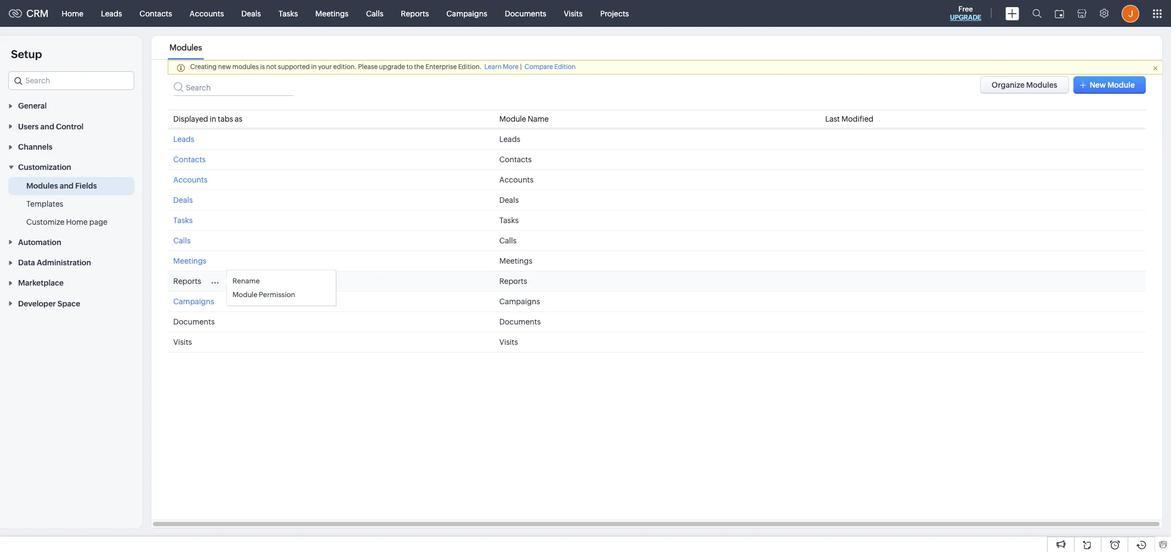 Task type: describe. For each thing, give the bounding box(es) containing it.
1 horizontal spatial deals
[[241, 9, 261, 18]]

new
[[1090, 81, 1106, 89]]

creating new modules is not supported in your edition. please upgrade to the enterprise edition. learn more | compare edition
[[190, 63, 576, 71]]

displayed
[[173, 115, 208, 123]]

channels
[[18, 143, 52, 151]]

0 horizontal spatial campaigns
[[173, 297, 214, 306]]

setup
[[11, 48, 42, 60]]

1 vertical spatial leads link
[[173, 135, 194, 144]]

create menu element
[[999, 0, 1026, 27]]

channels button
[[0, 136, 143, 157]]

visits link
[[555, 0, 591, 27]]

campaigns inside "link"
[[446, 9, 487, 18]]

modules and fields link
[[26, 181, 97, 192]]

1 horizontal spatial visits
[[499, 338, 518, 347]]

your
[[318, 63, 332, 71]]

2 horizontal spatial contacts
[[499, 155, 532, 164]]

general button
[[0, 95, 143, 116]]

1 horizontal spatial reports
[[401, 9, 429, 18]]

module name
[[499, 115, 549, 123]]

supported
[[278, 63, 310, 71]]

upgrade
[[950, 14, 981, 21]]

customization button
[[0, 157, 143, 177]]

fields
[[75, 182, 97, 190]]

0 horizontal spatial calls
[[173, 236, 191, 245]]

1 vertical spatial accounts link
[[173, 175, 208, 184]]

1 horizontal spatial tasks
[[279, 9, 298, 18]]

edition.
[[333, 63, 357, 71]]

last modified
[[825, 115, 874, 123]]

2 horizontal spatial leads
[[499, 135, 520, 144]]

profile element
[[1115, 0, 1146, 27]]

1 vertical spatial meetings link
[[173, 257, 206, 265]]

general
[[18, 102, 47, 110]]

free
[[959, 5, 973, 13]]

0 vertical spatial contacts link
[[131, 0, 181, 27]]

modified
[[842, 115, 874, 123]]

customize
[[26, 218, 64, 227]]

1 horizontal spatial calls
[[366, 9, 383, 18]]

upgrade
[[379, 63, 405, 71]]

0 horizontal spatial leads
[[101, 9, 122, 18]]

Search text field
[[173, 76, 294, 96]]

data
[[18, 258, 35, 267]]

templates
[[26, 200, 63, 209]]

edition
[[554, 63, 576, 71]]

home inside customization region
[[66, 218, 88, 227]]

compare
[[525, 63, 553, 71]]

name
[[528, 115, 549, 123]]

automation
[[18, 238, 61, 247]]

marketplace
[[18, 279, 64, 288]]

new
[[218, 63, 231, 71]]

crm link
[[9, 8, 49, 19]]

templates link
[[26, 199, 63, 210]]

0 vertical spatial leads link
[[92, 0, 131, 27]]

projects link
[[591, 0, 638, 27]]

rename
[[232, 277, 260, 285]]

free upgrade
[[950, 5, 981, 21]]

customize home page
[[26, 218, 107, 227]]

0 horizontal spatial meetings
[[173, 257, 206, 265]]

users and control button
[[0, 116, 143, 136]]

new module button
[[1073, 76, 1146, 94]]

1 horizontal spatial meetings link
[[307, 0, 357, 27]]

more
[[503, 63, 519, 71]]

compare edition link
[[525, 63, 576, 71]]

search element
[[1026, 0, 1048, 27]]

and for modules
[[60, 182, 74, 190]]

module for new module
[[1108, 81, 1135, 89]]

modules and fields
[[26, 182, 97, 190]]

reports link
[[392, 0, 438, 27]]



Task type: locate. For each thing, give the bounding box(es) containing it.
module left name
[[499, 115, 526, 123]]

home right crm
[[62, 9, 83, 18]]

0 vertical spatial module
[[1108, 81, 1135, 89]]

leads down displayed at left top
[[173, 135, 194, 144]]

1 vertical spatial home
[[66, 218, 88, 227]]

space
[[57, 299, 80, 308]]

creating
[[190, 63, 217, 71]]

module right new
[[1108, 81, 1135, 89]]

in left tabs
[[210, 115, 216, 123]]

accounts link
[[181, 0, 233, 27], [173, 175, 208, 184]]

crm
[[26, 8, 49, 19]]

1 vertical spatial deals link
[[173, 196, 193, 205]]

and
[[40, 122, 54, 131], [60, 182, 74, 190]]

create menu image
[[1006, 7, 1019, 20]]

None button
[[980, 76, 1069, 94]]

modules for modules and fields
[[26, 182, 58, 190]]

customize home page link
[[26, 217, 107, 228]]

tabs
[[218, 115, 233, 123]]

and inside dropdown button
[[40, 122, 54, 131]]

0 vertical spatial in
[[311, 63, 317, 71]]

2 horizontal spatial visits
[[564, 9, 583, 18]]

learn more link
[[484, 63, 519, 71]]

1 horizontal spatial contacts
[[173, 155, 206, 164]]

1 horizontal spatial campaigns
[[446, 9, 487, 18]]

0 horizontal spatial leads link
[[92, 0, 131, 27]]

is
[[260, 63, 265, 71]]

control
[[56, 122, 84, 131]]

developer space
[[18, 299, 80, 308]]

developer
[[18, 299, 56, 308]]

0 horizontal spatial reports
[[173, 277, 201, 286]]

profile image
[[1122, 5, 1139, 22]]

last
[[825, 115, 840, 123]]

0 vertical spatial tasks link
[[270, 0, 307, 27]]

modules up the templates link
[[26, 182, 58, 190]]

2 horizontal spatial module
[[1108, 81, 1135, 89]]

2 horizontal spatial meetings
[[499, 257, 532, 265]]

not
[[266, 63, 277, 71]]

contacts down displayed at left top
[[173, 155, 206, 164]]

1 vertical spatial tasks link
[[173, 216, 193, 225]]

1 vertical spatial module
[[499, 115, 526, 123]]

0 vertical spatial home
[[62, 9, 83, 18]]

contacts link up modules link
[[131, 0, 181, 27]]

1 horizontal spatial tasks link
[[270, 0, 307, 27]]

|
[[520, 63, 522, 71]]

1 horizontal spatial in
[[311, 63, 317, 71]]

search image
[[1032, 9, 1042, 18]]

modules
[[169, 43, 202, 52], [26, 182, 58, 190]]

1 horizontal spatial meetings
[[315, 9, 349, 18]]

0 vertical spatial accounts link
[[181, 0, 233, 27]]

data administration button
[[0, 252, 143, 273]]

page
[[89, 218, 107, 227]]

0 vertical spatial meetings link
[[307, 0, 357, 27]]

1 vertical spatial calls link
[[173, 236, 191, 245]]

enterprise
[[426, 63, 457, 71]]

contacts
[[140, 9, 172, 18], [173, 155, 206, 164], [499, 155, 532, 164]]

0 vertical spatial modules
[[169, 43, 202, 52]]

developer space button
[[0, 293, 143, 314]]

0 vertical spatial campaigns link
[[438, 0, 496, 27]]

0 horizontal spatial campaigns link
[[173, 297, 214, 306]]

1 horizontal spatial calls link
[[357, 0, 392, 27]]

calendar image
[[1055, 9, 1064, 18]]

0 horizontal spatial module
[[232, 291, 257, 299]]

leads
[[101, 9, 122, 18], [173, 135, 194, 144], [499, 135, 520, 144]]

leads down the 'module name' on the top of the page
[[499, 135, 520, 144]]

tasks
[[279, 9, 298, 18], [173, 216, 193, 225], [499, 216, 519, 225]]

0 horizontal spatial in
[[210, 115, 216, 123]]

0 horizontal spatial meetings link
[[173, 257, 206, 265]]

learn
[[484, 63, 502, 71]]

modules link
[[168, 43, 204, 52]]

2 vertical spatial module
[[232, 291, 257, 299]]

0 horizontal spatial calls link
[[173, 236, 191, 245]]

home
[[62, 9, 83, 18], [66, 218, 88, 227]]

contacts link down displayed at left top
[[173, 155, 206, 164]]

1 horizontal spatial leads link
[[173, 135, 194, 144]]

module down rename
[[232, 291, 257, 299]]

1 vertical spatial and
[[60, 182, 74, 190]]

visits
[[564, 9, 583, 18], [173, 338, 192, 347], [499, 338, 518, 347]]

modules
[[232, 63, 259, 71]]

1 horizontal spatial leads
[[173, 135, 194, 144]]

2 horizontal spatial deals
[[499, 196, 519, 205]]

0 horizontal spatial deals link
[[173, 196, 193, 205]]

module inside button
[[1108, 81, 1135, 89]]

Search text field
[[9, 72, 134, 89]]

new module
[[1090, 81, 1135, 89]]

customization region
[[0, 177, 143, 232]]

and inside customization region
[[60, 182, 74, 190]]

1 vertical spatial campaigns link
[[173, 297, 214, 306]]

campaigns
[[446, 9, 487, 18], [173, 297, 214, 306], [499, 297, 540, 306]]

the
[[414, 63, 424, 71]]

module for rename module permission
[[232, 291, 257, 299]]

home up automation dropdown button
[[66, 218, 88, 227]]

automation button
[[0, 232, 143, 252]]

2 horizontal spatial tasks
[[499, 216, 519, 225]]

leads link
[[92, 0, 131, 27], [173, 135, 194, 144]]

meetings link
[[307, 0, 357, 27], [173, 257, 206, 265]]

0 horizontal spatial and
[[40, 122, 54, 131]]

users and control
[[18, 122, 84, 131]]

1 vertical spatial contacts link
[[173, 155, 206, 164]]

home link
[[53, 0, 92, 27]]

1 horizontal spatial modules
[[169, 43, 202, 52]]

deals
[[241, 9, 261, 18], [173, 196, 193, 205], [499, 196, 519, 205]]

2 horizontal spatial campaigns
[[499, 297, 540, 306]]

0 horizontal spatial deals
[[173, 196, 193, 205]]

1 vertical spatial modules
[[26, 182, 58, 190]]

and for users
[[40, 122, 54, 131]]

deals link
[[233, 0, 270, 27], [173, 196, 193, 205]]

data administration
[[18, 258, 91, 267]]

2 horizontal spatial calls
[[499, 236, 517, 245]]

marketplace button
[[0, 273, 143, 293]]

calls link
[[357, 0, 392, 27], [173, 236, 191, 245]]

0 horizontal spatial contacts
[[140, 9, 172, 18]]

0 horizontal spatial visits
[[173, 338, 192, 347]]

and right users on the left top of page
[[40, 122, 54, 131]]

documents link
[[496, 0, 555, 27]]

modules for modules
[[169, 43, 202, 52]]

2 horizontal spatial reports
[[499, 277, 527, 286]]

users
[[18, 122, 39, 131]]

tasks link
[[270, 0, 307, 27], [173, 216, 193, 225]]

1 horizontal spatial and
[[60, 182, 74, 190]]

module
[[1108, 81, 1135, 89], [499, 115, 526, 123], [232, 291, 257, 299]]

as
[[235, 115, 242, 123]]

meetings
[[315, 9, 349, 18], [173, 257, 206, 265], [499, 257, 532, 265]]

1 vertical spatial in
[[210, 115, 216, 123]]

calls
[[366, 9, 383, 18], [173, 236, 191, 245], [499, 236, 517, 245]]

modules up 'creating'
[[169, 43, 202, 52]]

rename module permission
[[232, 277, 295, 299]]

1 horizontal spatial deals link
[[233, 0, 270, 27]]

1 horizontal spatial campaigns link
[[438, 0, 496, 27]]

0 horizontal spatial tasks link
[[173, 216, 193, 225]]

0 vertical spatial and
[[40, 122, 54, 131]]

1 horizontal spatial module
[[499, 115, 526, 123]]

please
[[358, 63, 378, 71]]

displayed in tabs as
[[173, 115, 242, 123]]

customization
[[18, 163, 71, 172]]

leads right home link on the top of the page
[[101, 9, 122, 18]]

and left fields
[[60, 182, 74, 190]]

projects
[[600, 9, 629, 18]]

module inside rename module permission
[[232, 291, 257, 299]]

modules inside customization region
[[26, 182, 58, 190]]

0 horizontal spatial tasks
[[173, 216, 193, 225]]

documents
[[505, 9, 546, 18], [173, 317, 215, 326], [499, 317, 541, 326]]

campaigns link
[[438, 0, 496, 27], [173, 297, 214, 306]]

0 vertical spatial calls link
[[357, 0, 392, 27]]

contacts up modules link
[[140, 9, 172, 18]]

edition.
[[458, 63, 482, 71]]

to
[[407, 63, 413, 71]]

in left your
[[311, 63, 317, 71]]

contacts link
[[131, 0, 181, 27], [173, 155, 206, 164]]

administration
[[37, 258, 91, 267]]

in
[[311, 63, 317, 71], [210, 115, 216, 123]]

permission
[[259, 291, 295, 299]]

None field
[[8, 71, 134, 90]]

0 vertical spatial deals link
[[233, 0, 270, 27]]

0 horizontal spatial modules
[[26, 182, 58, 190]]

reports
[[401, 9, 429, 18], [173, 277, 201, 286], [499, 277, 527, 286]]

contacts down the 'module name' on the top of the page
[[499, 155, 532, 164]]



Task type: vqa. For each thing, say whether or not it's contained in the screenshot.


